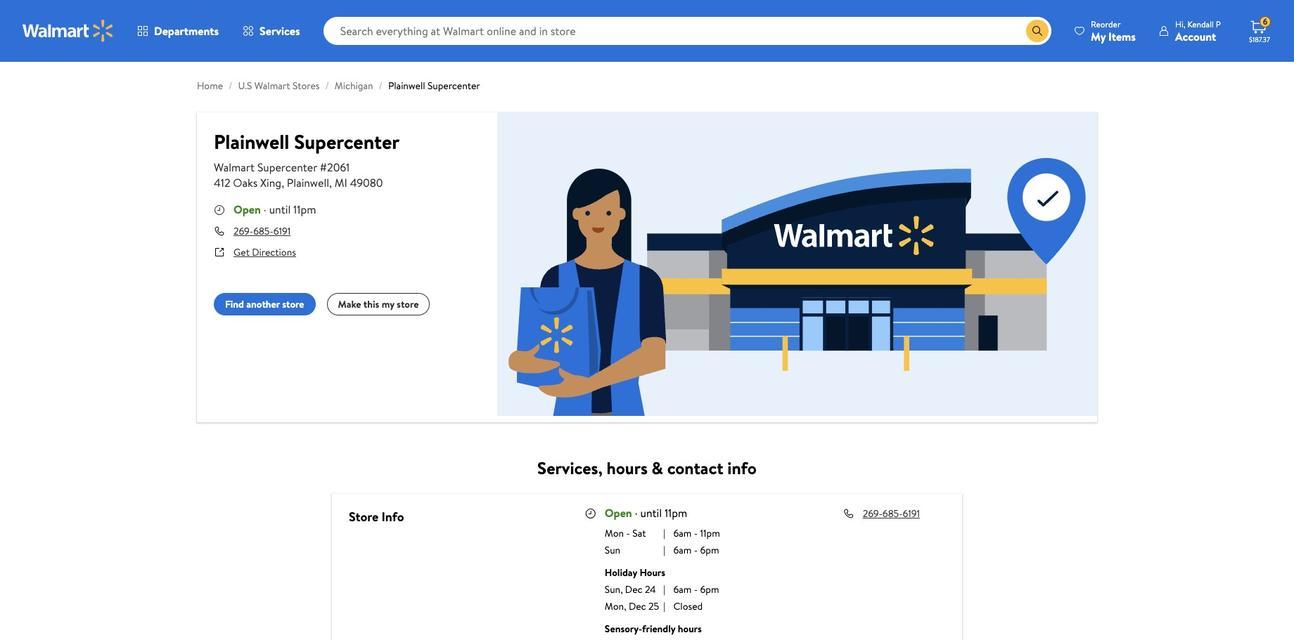 Task type: locate. For each thing, give the bounding box(es) containing it.
6am - 6pm down 6am - 11pm
[[674, 544, 719, 558]]

/ right stores
[[325, 79, 329, 93]]

dec left 25
[[629, 600, 646, 614]]

2 / from the left
[[325, 79, 329, 93]]

0 horizontal spatial 269-
[[234, 224, 253, 238]]

1 | from the top
[[664, 527, 666, 541]]

/ right the "michigan"
[[379, 79, 383, 93]]

6am up closed
[[674, 583, 692, 597]]

6191 for bottom 269-685-6191 link
[[903, 507, 920, 521]]

6am
[[674, 527, 692, 541], [674, 544, 692, 558], [674, 583, 692, 597]]

plainwell left mi
[[287, 175, 329, 191]]

open
[[234, 202, 261, 217], [605, 506, 632, 521]]

2 6am - 6pm from the top
[[674, 583, 719, 597]]

store
[[397, 298, 419, 312], [282, 298, 304, 312]]

3 6am from the top
[[674, 583, 692, 597]]

6pm
[[700, 544, 719, 558], [700, 583, 719, 597]]

walmart left xing
[[214, 160, 255, 175]]

2 horizontal spatial 11pm
[[700, 527, 720, 541]]

1 horizontal spatial 685-
[[883, 507, 903, 521]]

2 vertical spatial plainwell
[[287, 175, 329, 191]]

1 vertical spatial until
[[641, 506, 662, 521]]

sun, dec 24
[[605, 583, 656, 597]]

services button
[[231, 14, 312, 48]]

· down xing
[[264, 202, 266, 217]]

until up sat
[[641, 506, 662, 521]]

0 vertical spatial open
[[234, 202, 261, 217]]

find another store
[[225, 298, 304, 312]]

&
[[652, 457, 663, 480]]

0 vertical spatial 6pm
[[700, 544, 719, 558]]

0 horizontal spatial /
[[229, 79, 232, 93]]

· up sat
[[635, 506, 638, 521]]

6191
[[274, 224, 291, 238], [903, 507, 920, 521]]

stores
[[293, 79, 320, 93]]

1 horizontal spatial 11pm
[[665, 506, 687, 521]]

hours left &
[[607, 457, 648, 480]]

24
[[645, 583, 656, 597]]

1 vertical spatial open
[[605, 506, 632, 521]]

11pm down plainwell supercenter walmart supercenter # 2061 412 oaks xing , plainwell , mi 49080
[[293, 202, 316, 217]]

make this my store
[[338, 298, 419, 312]]

1 vertical spatial 6pm
[[700, 583, 719, 597]]

6pm for sun, dec 24
[[700, 583, 719, 597]]

3 | from the top
[[664, 583, 666, 597]]

0 vertical spatial 685-
[[253, 224, 274, 238]]

0 vertical spatial 269-685-6191
[[234, 224, 291, 238]]

1 horizontal spatial ,
[[329, 175, 332, 191]]

search icon image
[[1032, 25, 1043, 37]]

1 / from the left
[[229, 79, 232, 93]]

p
[[1216, 18, 1221, 30]]

0 horizontal spatial 269-685-6191 link
[[234, 224, 291, 238]]

info
[[728, 457, 757, 480]]

dec left 24
[[625, 583, 643, 597]]

6am - 6pm up closed
[[674, 583, 719, 597]]

1 6am from the top
[[674, 527, 692, 541]]

plainwell supercenter link
[[388, 79, 480, 93]]

- up closed
[[694, 583, 698, 597]]

- for sun
[[694, 544, 698, 558]]

0 horizontal spatial until
[[269, 202, 291, 217]]

1 horizontal spatial 269-685-6191 link
[[863, 507, 926, 521]]

michigan link
[[335, 79, 373, 93]]

dec
[[625, 583, 643, 597], [629, 600, 646, 614]]

store right another
[[282, 298, 304, 312]]

0 vertical spatial ·
[[264, 202, 266, 217]]

0 horizontal spatial 6191
[[274, 224, 291, 238]]

1 horizontal spatial open · until 11pm
[[605, 506, 687, 521]]

make
[[338, 298, 361, 312]]

6am for sat
[[674, 527, 692, 541]]

1 vertical spatial dec
[[629, 600, 646, 614]]

- right sat
[[694, 527, 698, 541]]

1 vertical spatial 6am - 6pm
[[674, 583, 719, 597]]

0 vertical spatial open · until 11pm
[[234, 202, 316, 217]]

6
[[1263, 16, 1268, 28]]

1 horizontal spatial store
[[397, 298, 419, 312]]

2 horizontal spatial /
[[379, 79, 383, 93]]

0 horizontal spatial ,
[[281, 175, 284, 191]]

info
[[382, 509, 404, 526]]

269-685-6191
[[234, 224, 291, 238], [863, 507, 920, 521]]

sensory-friendly hours
[[605, 623, 702, 637]]

1 vertical spatial 269-685-6191
[[863, 507, 920, 521]]

open · until 11pm up sat
[[605, 506, 687, 521]]

| right sat
[[664, 527, 666, 541]]

supercenter
[[428, 79, 480, 93], [294, 128, 400, 155], [257, 160, 317, 175]]

- for sun, dec 24
[[694, 583, 698, 597]]

6am right sat
[[674, 527, 692, 541]]

0 horizontal spatial open
[[234, 202, 261, 217]]

walmart
[[254, 79, 290, 93], [214, 160, 255, 175]]

25
[[649, 600, 659, 614]]

11pm
[[293, 202, 316, 217], [665, 506, 687, 521], [700, 527, 720, 541]]

account
[[1176, 28, 1217, 44]]

2 6pm from the top
[[700, 583, 719, 597]]

0 vertical spatial 6191
[[274, 224, 291, 238]]

6am down 6am - 11pm
[[674, 544, 692, 558]]

0 vertical spatial dec
[[625, 583, 643, 597]]

#
[[320, 160, 327, 175]]

1 vertical spatial hours
[[678, 623, 702, 637]]

0 vertical spatial hours
[[607, 457, 648, 480]]

sun,
[[605, 583, 623, 597]]

1 vertical spatial walmart
[[214, 160, 255, 175]]

6am - 11pm
[[674, 527, 720, 541]]

until
[[269, 202, 291, 217], [641, 506, 662, 521]]

1 horizontal spatial /
[[325, 79, 329, 93]]

6pm down 6am - 11pm
[[700, 544, 719, 558]]

6am - 6pm
[[674, 544, 719, 558], [674, 583, 719, 597]]

2 , from the left
[[329, 175, 332, 191]]

0 vertical spatial 11pm
[[293, 202, 316, 217]]

plainwell right michigan link
[[388, 79, 425, 93]]

1 vertical spatial 269-
[[863, 507, 883, 521]]

1 horizontal spatial 269-
[[863, 507, 883, 521]]

685-
[[253, 224, 274, 238], [883, 507, 903, 521]]

store right my
[[397, 298, 419, 312]]

michigan
[[335, 79, 373, 93]]

0 horizontal spatial store
[[282, 298, 304, 312]]

6pm for sun
[[700, 544, 719, 558]]

2 | from the top
[[664, 544, 666, 558]]

1 vertical spatial 6am
[[674, 544, 692, 558]]

Search search field
[[323, 17, 1052, 45]]

walmart right u.s
[[254, 79, 290, 93]]

, left mi
[[329, 175, 332, 191]]

friendly
[[642, 623, 676, 637]]

- for mon - sat
[[694, 527, 698, 541]]

11pm up 6am - 11pm
[[665, 506, 687, 521]]

269-685-6191 link
[[234, 224, 291, 238], [863, 507, 926, 521]]

open · until 11pm
[[234, 202, 316, 217], [605, 506, 687, 521]]

3 / from the left
[[379, 79, 383, 93]]

mon, dec 25 |
[[605, 600, 666, 614]]

0 vertical spatial 6am
[[674, 527, 692, 541]]

until down xing
[[269, 202, 291, 217]]

1 6pm from the top
[[700, 544, 719, 558]]

| right 24
[[664, 583, 666, 597]]

0 horizontal spatial 685-
[[253, 224, 274, 238]]

my
[[382, 298, 394, 312]]

1 vertical spatial 6191
[[903, 507, 920, 521]]

·
[[264, 202, 266, 217], [635, 506, 638, 521]]

11pm down 'contact'
[[700, 527, 720, 541]]

0 horizontal spatial ·
[[264, 202, 266, 217]]

1 horizontal spatial ·
[[635, 506, 638, 521]]

hours down closed
[[678, 623, 702, 637]]

0 vertical spatial 6am - 6pm
[[674, 544, 719, 558]]

1 horizontal spatial until
[[641, 506, 662, 521]]

services, hours & contact info
[[538, 457, 757, 480]]

closed
[[674, 600, 703, 614]]

store inside button
[[397, 298, 419, 312]]

1 horizontal spatial 269-685-6191
[[863, 507, 920, 521]]

plainwell
[[388, 79, 425, 93], [214, 128, 289, 155], [287, 175, 329, 191]]

1 horizontal spatial 6191
[[903, 507, 920, 521]]

2 vertical spatial 6am
[[674, 583, 692, 597]]

/ left u.s
[[229, 79, 232, 93]]

1 6am - 6pm from the top
[[674, 544, 719, 558]]

services,
[[538, 457, 603, 480]]

0 horizontal spatial hours
[[607, 457, 648, 480]]

,
[[281, 175, 284, 191], [329, 175, 332, 191]]

|
[[664, 527, 666, 541], [664, 544, 666, 558], [664, 583, 666, 597], [664, 600, 666, 614]]

| right 25
[[664, 600, 666, 614]]

1 vertical spatial ·
[[635, 506, 638, 521]]

0 vertical spatial 269-
[[234, 224, 253, 238]]

hours
[[607, 457, 648, 480], [678, 623, 702, 637]]

open · until 11pm down xing
[[234, 202, 316, 217]]

my
[[1091, 28, 1106, 44]]

- left sat
[[626, 527, 630, 541]]

1 vertical spatial 11pm
[[665, 506, 687, 521]]

mon - sat
[[605, 527, 646, 541]]

-
[[626, 527, 630, 541], [694, 527, 698, 541], [694, 544, 698, 558], [694, 583, 698, 597]]

find
[[225, 298, 244, 312]]

685- for bottom 269-685-6191 link
[[883, 507, 903, 521]]

plainwell supercenter walmart supercenter # 2061 412 oaks xing , plainwell , mi 49080
[[214, 128, 400, 191]]

open up mon
[[605, 506, 632, 521]]

6am - 6pm for sun, dec 24
[[674, 583, 719, 597]]

, right the oaks
[[281, 175, 284, 191]]

open down the oaks
[[234, 202, 261, 217]]

get
[[234, 246, 250, 260]]

- down 6am - 11pm
[[694, 544, 698, 558]]

plainwell up the oaks
[[214, 128, 289, 155]]

2 vertical spatial 11pm
[[700, 527, 720, 541]]

reorder
[[1091, 18, 1121, 30]]

dec for sun,
[[625, 583, 643, 597]]

/
[[229, 79, 232, 93], [325, 79, 329, 93], [379, 79, 383, 93]]

1 vertical spatial 685-
[[883, 507, 903, 521]]

0 horizontal spatial 269-685-6191
[[234, 224, 291, 238]]

4 | from the top
[[664, 600, 666, 614]]

0 vertical spatial walmart
[[254, 79, 290, 93]]

| up the hours
[[664, 544, 666, 558]]

walmart image
[[23, 20, 114, 42]]

u.s walmart stores link
[[238, 79, 320, 93]]

dec for mon,
[[629, 600, 646, 614]]

269-
[[234, 224, 253, 238], [863, 507, 883, 521]]

0 vertical spatial 269-685-6191 link
[[234, 224, 291, 238]]

6pm up closed
[[700, 583, 719, 597]]



Task type: describe. For each thing, give the bounding box(es) containing it.
mon,
[[605, 600, 627, 614]]

2 vertical spatial supercenter
[[257, 160, 317, 175]]

find another store link
[[214, 293, 316, 316]]

get directions link
[[234, 246, 296, 260]]

holiday
[[605, 566, 637, 580]]

this
[[364, 298, 379, 312]]

home link
[[197, 79, 223, 93]]

0 horizontal spatial open · until 11pm
[[234, 202, 316, 217]]

1 horizontal spatial open
[[605, 506, 632, 521]]

store info
[[349, 509, 404, 526]]

Walmart Site-Wide search field
[[323, 17, 1052, 45]]

make this my store button
[[327, 293, 430, 316]]

u.s
[[238, 79, 252, 93]]

items
[[1109, 28, 1136, 44]]

sensory-friendly hours element
[[605, 623, 764, 637]]

49080
[[350, 175, 383, 191]]

home / u.s walmart stores / michigan / plainwell supercenter
[[197, 79, 480, 93]]

1 , from the left
[[281, 175, 284, 191]]

sun
[[605, 544, 621, 558]]

departments button
[[125, 14, 231, 48]]

1 vertical spatial 269-685-6191 link
[[863, 507, 926, 521]]

mon
[[605, 527, 624, 541]]

0 vertical spatial plainwell
[[388, 79, 425, 93]]

6am - 6pm for sun
[[674, 544, 719, 558]]

0 horizontal spatial 11pm
[[293, 202, 316, 217]]

2 6am from the top
[[674, 544, 692, 558]]

6am for 24
[[674, 583, 692, 597]]

mi
[[335, 175, 347, 191]]

services
[[260, 23, 300, 39]]

kendall
[[1188, 18, 1214, 30]]

store
[[349, 509, 379, 526]]

269-685-6191 for bottom 269-685-6191 link
[[863, 507, 920, 521]]

another
[[246, 298, 280, 312]]

685- for the leftmost 269-685-6191 link
[[253, 224, 274, 238]]

269-685-6191 for the leftmost 269-685-6191 link
[[234, 224, 291, 238]]

hi,
[[1176, 18, 1186, 30]]

departments
[[154, 23, 219, 39]]

hi, kendall p account
[[1176, 18, 1221, 44]]

store location on map image
[[497, 113, 1097, 417]]

home
[[197, 79, 223, 93]]

sensory-
[[605, 623, 642, 637]]

| for sun
[[664, 544, 666, 558]]

1 vertical spatial supercenter
[[294, 128, 400, 155]]

| for sun, dec 24
[[664, 583, 666, 597]]

412
[[214, 175, 230, 191]]

1 vertical spatial plainwell
[[214, 128, 289, 155]]

walmart inside plainwell supercenter walmart supercenter # 2061 412 oaks xing , plainwell , mi 49080
[[214, 160, 255, 175]]

$187.37
[[1249, 34, 1270, 44]]

2061
[[327, 160, 350, 175]]

contact
[[667, 457, 724, 480]]

sat
[[633, 527, 646, 541]]

hours
[[640, 566, 666, 580]]

6191 for the leftmost 269-685-6191 link
[[274, 224, 291, 238]]

1 horizontal spatial hours
[[678, 623, 702, 637]]

get directions
[[234, 246, 296, 260]]

reorder my items
[[1091, 18, 1136, 44]]

| for mon - sat
[[664, 527, 666, 541]]

xing
[[260, 175, 281, 191]]

1 vertical spatial open · until 11pm
[[605, 506, 687, 521]]

0 vertical spatial until
[[269, 202, 291, 217]]

oaks
[[233, 175, 258, 191]]

0 vertical spatial supercenter
[[428, 79, 480, 93]]

6 $187.37
[[1249, 16, 1270, 44]]

holiday hours
[[605, 566, 666, 580]]

directions
[[252, 246, 296, 260]]



Task type: vqa. For each thing, say whether or not it's contained in the screenshot.
Plastic
no



